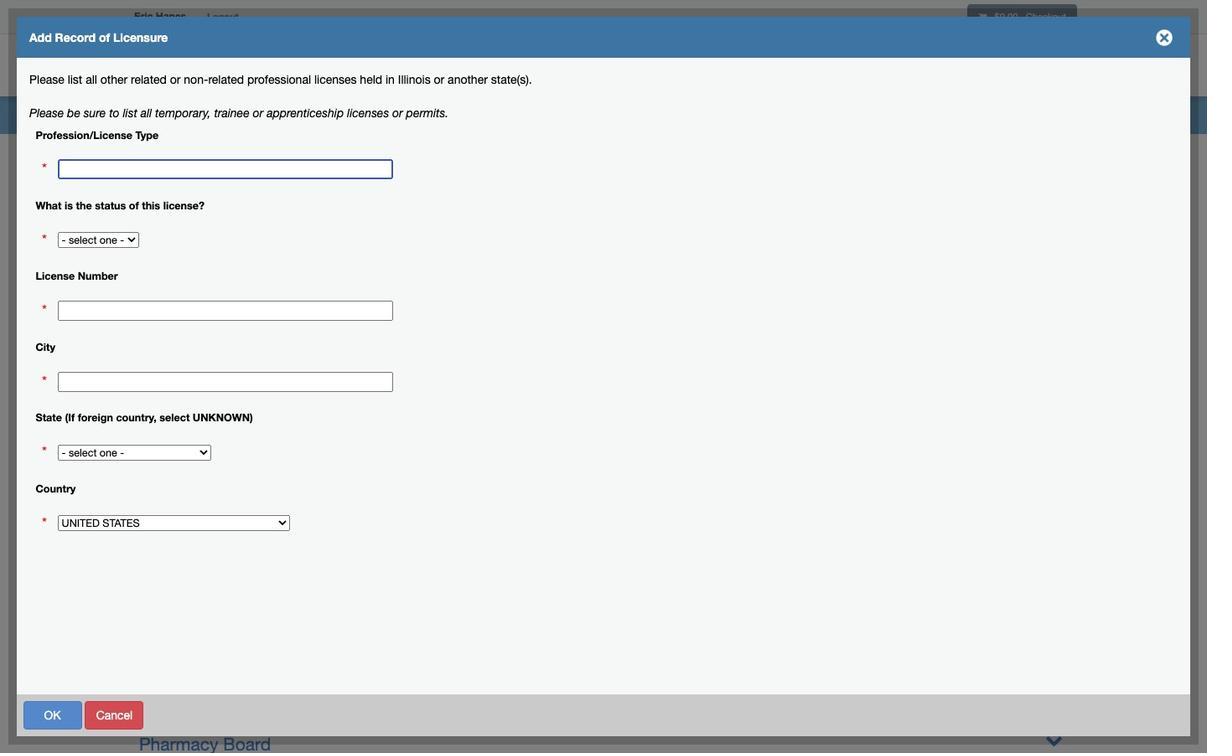 Task type: vqa. For each thing, say whether or not it's contained in the screenshot.
text field
no



Task type: locate. For each thing, give the bounding box(es) containing it.
1 horizontal spatial state(s).
[[677, 120, 717, 133]]

apprenticeship
[[267, 107, 344, 120], [443, 151, 518, 163]]

trainee up license status
[[391, 151, 426, 163]]

please be sure to list all temporary, trainee or apprenticeship licenses or permits. up license status
[[212, 151, 619, 163]]

1 vertical spatial illinois
[[586, 120, 618, 133]]

0 vertical spatial trainee
[[214, 107, 250, 120]]

apprenticeship for licenses
[[267, 107, 344, 120]]

held
[[360, 73, 382, 86], [550, 120, 571, 133]]

therapy inside detective, security, fingerprint & alarm contractor board limited liability company massage therapy board medical board (physician & surgeon & chiropractor)
[[216, 411, 279, 431]]

* down military
[[42, 161, 47, 177]]

application up is
[[42, 180, 101, 194]]

city
[[36, 341, 55, 354]]

third-
[[132, 223, 163, 236]]

0 horizontal spatial temporary,
[[155, 107, 211, 120]]

0 horizontal spatial apprenticeship
[[267, 107, 344, 120]]

0 horizontal spatial in
[[386, 73, 395, 86]]

0 horizontal spatial permits.
[[406, 107, 449, 120]]

1 horizontal spatial held
[[550, 120, 571, 133]]

please down 32.
[[212, 151, 245, 163]]

apprenticeship for professional
[[443, 151, 518, 163]]

1 vertical spatial be
[[248, 151, 261, 163]]

surgeon
[[359, 439, 425, 459]]

0 horizontal spatial professional
[[247, 73, 311, 86]]

0 vertical spatial in
[[386, 73, 395, 86]]

list down please list all other related or non-related professional licenses held in illinois or another state(s).
[[266, 120, 281, 133]]

non- down nurse
[[184, 73, 208, 86]]

1 horizontal spatial professional
[[440, 120, 502, 133]]

application method
[[42, 180, 145, 194]]

1 vertical spatial nursing
[[139, 494, 200, 514]]

medical board (physician & surgeon & chiropractor) link
[[139, 439, 550, 459]]

0 horizontal spatial sure
[[84, 107, 106, 120]]

please be sure to list all temporary, trainee or apprenticeship licenses or permits.
[[29, 107, 449, 120], [212, 151, 619, 163]]

application
[[42, 95, 101, 108], [42, 180, 101, 194]]

1 vertical spatial sure
[[264, 151, 286, 163]]

0 vertical spatial other
[[100, 73, 128, 86]]

1 horizontal spatial in
[[574, 120, 583, 133]]

be up profession/license
[[67, 107, 80, 120]]

0 horizontal spatial be
[[67, 107, 80, 120]]

please down add
[[29, 73, 64, 86]]

1 horizontal spatial permits.
[[578, 151, 619, 163]]

authorization for third- party contact
[[42, 223, 163, 253]]

1 vertical spatial professional
[[440, 120, 502, 133]]

5 * from the top
[[42, 444, 47, 461]]

registered nurse(rn) application instructions
[[42, 78, 165, 108]]

0 vertical spatial permits.
[[406, 107, 449, 120]]

online services
[[971, 61, 1060, 73]]

licenses
[[314, 73, 357, 86], [347, 107, 389, 120], [505, 120, 547, 133], [521, 151, 562, 163]]

0 horizontal spatial other
[[100, 73, 128, 86]]

non- up license status
[[379, 120, 403, 133]]

& right surgeon
[[430, 439, 441, 459]]

permits. for or
[[406, 107, 449, 120]]

home
[[821, 61, 850, 73]]

license down party
[[36, 270, 75, 283]]

0 vertical spatial temporary,
[[155, 107, 211, 120]]

public
[[42, 283, 75, 296]]

1 vertical spatial status
[[397, 187, 429, 200]]

0 horizontal spatial record of licensure
[[42, 701, 147, 715]]

type down instructions at the left top
[[135, 129, 159, 141]]

nursing board (rn, lpn & apn) link
[[139, 494, 392, 514]]

status
[[83, 138, 117, 151], [397, 187, 429, 200]]

* down what
[[42, 231, 47, 248]]

accounting
[[139, 217, 229, 237]]

application inside registered nurse(rn) application instructions
[[42, 95, 101, 108]]

1 horizontal spatial status
[[397, 187, 429, 200]]

temporary, down nurse(rn)
[[155, 107, 211, 120]]

hanes
[[156, 10, 186, 23]]

1 vertical spatial other
[[298, 120, 325, 133]]

1 vertical spatial type
[[322, 187, 346, 200]]

1 vertical spatial another
[[635, 120, 674, 133]]

personal information
[[42, 342, 151, 356]]

close window image
[[1151, 24, 1178, 51]]

license right license type
[[355, 187, 394, 200]]

personal
[[42, 342, 88, 356]]

board
[[233, 217, 281, 237], [239, 245, 287, 265], [536, 300, 584, 320], [541, 356, 589, 376], [284, 411, 332, 431], [206, 439, 254, 459], [205, 494, 253, 514], [318, 707, 365, 727]]

0 vertical spatial state(s).
[[491, 73, 532, 86]]

my account
[[877, 61, 944, 73]]

be for list
[[67, 107, 80, 120]]

1 horizontal spatial sure
[[264, 151, 286, 163]]

license type
[[280, 187, 346, 200]]

1 horizontal spatial apprenticeship
[[443, 151, 518, 163]]

2 vertical spatial record
[[42, 701, 80, 715]]

home link
[[807, 38, 864, 96]]

1 * from the top
[[42, 161, 47, 177]]

1 horizontal spatial be
[[248, 151, 261, 163]]

* down name on the bottom left of page
[[42, 444, 47, 461]]

License Number text field
[[58, 301, 393, 322]]

* down public
[[42, 302, 47, 319]]

1 application from the top
[[42, 95, 101, 108]]

eric
[[134, 10, 153, 23]]

barber, cosmetology, esthetics & nail technology board
[[139, 300, 584, 320]]

1 vertical spatial temporary,
[[334, 151, 388, 163]]

state(s).
[[491, 73, 532, 86], [677, 120, 717, 133]]

0 vertical spatial record of licensure
[[205, 73, 311, 86]]

* down city
[[42, 373, 47, 390]]

instructions
[[104, 95, 165, 108]]

trainee for related
[[214, 107, 250, 120]]

company
[[267, 383, 343, 403]]

0 vertical spatial status
[[83, 138, 117, 151]]

* down country at left bottom
[[42, 515, 47, 532]]

please
[[29, 73, 64, 86], [29, 107, 64, 120], [229, 120, 263, 133], [212, 151, 245, 163]]

record
[[55, 30, 96, 44], [205, 73, 244, 86], [42, 701, 80, 715]]

please be sure to list all temporary, trainee or apprenticeship licenses or permits. up 32.
[[29, 107, 449, 120]]

0 vertical spatial held
[[360, 73, 382, 86]]

temporary, up license status
[[334, 151, 388, 163]]

all up license type
[[319, 151, 331, 163]]

license for license status
[[355, 187, 394, 200]]

0 horizontal spatial non-
[[184, 73, 208, 86]]

licensure
[[113, 30, 168, 44], [260, 73, 311, 86], [97, 701, 147, 715]]

0 horizontal spatial another
[[448, 73, 488, 86]]

registered professional nurse
[[29, 30, 244, 44]]

0 vertical spatial to
[[109, 107, 120, 120]]

checkout
[[1026, 11, 1067, 22]]

illinois
[[398, 73, 431, 86], [586, 120, 618, 133]]

1 horizontal spatial license
[[280, 187, 320, 200]]

1 horizontal spatial type
[[322, 187, 346, 200]]

1 vertical spatial to
[[288, 151, 299, 163]]

license?
[[163, 200, 205, 212]]

limited
[[139, 383, 197, 403]]

0 horizontal spatial status
[[83, 138, 117, 151]]

1 horizontal spatial other
[[298, 120, 325, 133]]

close window image
[[1151, 24, 1178, 51]]

to up license type
[[288, 151, 299, 163]]

please up military
[[29, 107, 64, 120]]

license right the action
[[280, 187, 320, 200]]

trainee for non-
[[391, 151, 426, 163]]

other up instructions at the left top
[[100, 73, 128, 86]]

1 horizontal spatial another
[[635, 120, 674, 133]]

Profession/License Type text field
[[58, 160, 393, 180]]

permits.
[[406, 107, 449, 120], [578, 151, 619, 163]]

related down illinois department of financial and professional regulation image
[[328, 120, 363, 133]]

1 horizontal spatial trainee
[[391, 151, 426, 163]]

to up the profession/license type
[[109, 107, 120, 120]]

1 vertical spatial apprenticeship
[[443, 151, 518, 163]]

0 vertical spatial please be sure to list all temporary, trainee or apprenticeship licenses or permits.
[[29, 107, 449, 120]]

public and mailing addresses
[[42, 283, 138, 313]]

temporary,
[[155, 107, 211, 120], [334, 151, 388, 163]]

0 vertical spatial sure
[[84, 107, 106, 120]]

1 vertical spatial record
[[205, 73, 244, 86]]

32. please list all other related or non-related professional licenses held in illinois or another state(s).
[[212, 120, 717, 133]]

be
[[67, 107, 80, 120], [248, 151, 261, 163]]

None button
[[23, 702, 82, 730], [85, 702, 144, 730], [212, 702, 279, 730], [282, 702, 328, 730], [1068, 702, 1172, 730], [23, 702, 82, 730], [85, 702, 144, 730], [212, 702, 279, 730], [282, 702, 328, 730], [1068, 702, 1172, 730]]

1 horizontal spatial record of licensure
[[205, 73, 311, 86]]

2 horizontal spatial license
[[355, 187, 394, 200]]

professional
[[247, 73, 311, 86], [440, 120, 502, 133]]

status for license status
[[397, 187, 429, 200]]

0 horizontal spatial illinois
[[398, 73, 431, 86]]

birth
[[83, 385, 108, 398]]

another
[[448, 73, 488, 86], [635, 120, 674, 133]]

license for license type
[[280, 187, 320, 200]]

apprenticeship down please list all other related or non-related professional licenses held in illinois or another state(s).
[[267, 107, 344, 120]]

1 horizontal spatial to
[[288, 151, 299, 163]]

0 horizontal spatial license
[[36, 270, 75, 283]]

to for all
[[288, 151, 299, 163]]

1 vertical spatial application
[[42, 180, 101, 194]]

sure up the action
[[264, 151, 286, 163]]

esthetics
[[314, 300, 386, 320]]

0 horizontal spatial type
[[135, 129, 159, 141]]

sure for all
[[84, 107, 106, 120]]

1 vertical spatial in
[[574, 120, 583, 133]]

professional
[[108, 30, 200, 44]]

or
[[170, 73, 181, 86], [434, 73, 445, 86], [253, 107, 264, 120], [392, 107, 403, 120], [366, 120, 376, 133], [621, 120, 632, 133], [429, 151, 440, 163], [565, 151, 575, 163]]

1 vertical spatial record of licensure
[[42, 701, 147, 715]]

related up license status
[[403, 120, 438, 133]]

0 vertical spatial be
[[67, 107, 80, 120]]

1 vertical spatial permits.
[[578, 151, 619, 163]]

1 horizontal spatial temporary,
[[334, 151, 388, 163]]

0 vertical spatial application
[[42, 95, 101, 108]]

0 horizontal spatial trainee
[[214, 107, 250, 120]]

0 horizontal spatial to
[[109, 107, 120, 120]]

to
[[109, 107, 120, 120], [288, 151, 299, 163]]

sure up the profession/license type
[[84, 107, 106, 120]]

$0.00
[[995, 11, 1019, 22]]

0 vertical spatial apprenticeship
[[267, 107, 344, 120]]

other down please list all other related or non-related professional licenses held in illinois or another state(s).
[[298, 120, 325, 133]]

method
[[104, 180, 145, 194]]

nursing left permit
[[101, 470, 141, 484]]

trainee up 32.
[[214, 107, 250, 120]]

party
[[42, 240, 69, 253]]

profession/license type
[[36, 129, 159, 141]]

type left license status
[[322, 187, 346, 200]]

0 vertical spatial type
[[135, 129, 159, 141]]

1 vertical spatial please be sure to list all temporary, trainee or apprenticeship licenses or permits.
[[212, 151, 619, 163]]

apprenticeship down the 32. please list all other related or non-related professional licenses held in illinois or another state(s).
[[443, 151, 518, 163]]

(if
[[65, 412, 75, 425]]

application down registered at the top left of the page
[[42, 95, 101, 108]]

0 vertical spatial licensure
[[113, 30, 168, 44]]

0 vertical spatial another
[[448, 73, 488, 86]]

list down nurse(rn)
[[123, 107, 137, 120]]

nursing
[[101, 470, 141, 484], [139, 494, 200, 514]]

type
[[135, 129, 159, 141], [322, 187, 346, 200]]

0 vertical spatial therapy
[[216, 411, 279, 431]]

of
[[99, 30, 110, 44], [247, 73, 257, 86], [129, 200, 139, 212], [70, 385, 80, 398], [83, 701, 93, 715]]

registered
[[42, 78, 98, 91]]

0 vertical spatial illinois
[[398, 73, 431, 86]]

1 vertical spatial trainee
[[391, 151, 426, 163]]

and
[[78, 283, 98, 296]]

City text field
[[58, 372, 393, 392]]

type for action
[[322, 187, 346, 200]]

1 horizontal spatial non-
[[379, 120, 403, 133]]

be up the action
[[248, 151, 261, 163]]

nursing down permit
[[139, 494, 200, 514]]

the
[[76, 200, 92, 212]]

architecture
[[139, 245, 234, 265]]



Task type: describe. For each thing, give the bounding box(es) containing it.
to for other
[[109, 107, 120, 120]]

license for license number
[[36, 270, 75, 283]]

6 * from the top
[[42, 515, 47, 532]]

$0.00 checkout
[[992, 11, 1067, 22]]

license status
[[355, 187, 429, 200]]

nail
[[407, 300, 437, 320]]

32.
[[212, 120, 226, 133]]

apn)
[[352, 494, 392, 514]]

massage
[[139, 411, 211, 431]]

0 vertical spatial nursing
[[101, 470, 141, 484]]

related down nurse
[[208, 73, 244, 86]]

& left alarm
[[385, 356, 397, 376]]

occupational
[[139, 707, 244, 727]]

0 horizontal spatial state(s).
[[491, 73, 532, 86]]

eric hanes
[[134, 10, 186, 23]]

2 * from the top
[[42, 231, 47, 248]]

please be sure to list all temporary, trainee or apprenticeship licenses or permits. for related
[[29, 107, 449, 120]]

all left nurse(rn)
[[86, 73, 97, 86]]

list down the registered
[[68, 73, 82, 86]]

status for military status
[[83, 138, 117, 151]]

technology
[[442, 300, 531, 320]]

occupational therapy board
[[139, 707, 365, 727]]

action
[[239, 187, 271, 200]]

account
[[895, 61, 944, 73]]

1 vertical spatial non-
[[379, 120, 403, 133]]

barber,
[[139, 300, 196, 320]]

permits. for illinois
[[578, 151, 619, 163]]

date
[[42, 385, 67, 398]]

state
[[36, 412, 62, 425]]

liability
[[202, 383, 262, 403]]

number
[[78, 270, 118, 283]]

list up license type
[[302, 151, 316, 163]]

3 * from the top
[[42, 302, 47, 319]]

temporary
[[42, 470, 97, 484]]

security,
[[223, 356, 291, 376]]

my account link
[[864, 38, 957, 96]]

authorization
[[42, 223, 111, 236]]

type for please list all other related or non-related professional licenses held in illinois or another state(s).
[[135, 129, 159, 141]]

all down nurse(rn)
[[141, 107, 152, 120]]

country,
[[116, 412, 157, 425]]

accounting board architecture board
[[139, 217, 287, 265]]

permit
[[145, 470, 179, 484]]

for
[[114, 223, 128, 236]]

country
[[36, 483, 76, 496]]

related up instructions at the left top
[[131, 73, 167, 86]]

0 vertical spatial non-
[[184, 73, 208, 86]]

chiropractor)
[[446, 439, 550, 459]]

military
[[42, 138, 80, 151]]

what is the status of this license?
[[36, 200, 205, 212]]

profession/license
[[36, 129, 133, 141]]

please right 32.
[[229, 120, 263, 133]]

online services link
[[957, 38, 1082, 96]]

foreign
[[78, 412, 113, 425]]

0 vertical spatial record
[[55, 30, 96, 44]]

massage therapy board link
[[139, 411, 332, 431]]

temporary, for related
[[334, 151, 388, 163]]

shopping cart image
[[979, 13, 987, 22]]

1 vertical spatial therapy
[[249, 707, 313, 727]]

my
[[877, 61, 892, 73]]

accounting board link
[[139, 217, 281, 237]]

& right lpn
[[336, 494, 347, 514]]

& left nail
[[391, 300, 402, 320]]

medical
[[139, 439, 201, 459]]

cosmetology,
[[201, 300, 309, 320]]

chevron down image
[[1046, 732, 1063, 750]]

name change
[[42, 428, 117, 441]]

addresses
[[42, 299, 97, 313]]

fingerprint
[[296, 356, 381, 376]]

& left surgeon
[[343, 439, 355, 459]]

illinois department of financial and professional regulation image
[[126, 38, 508, 91]]

2 vertical spatial licensure
[[97, 701, 147, 715]]

be for please
[[248, 151, 261, 163]]

what
[[36, 200, 62, 212]]

contractor
[[452, 356, 536, 376]]

occupational therapy board link
[[139, 707, 365, 727]]

(physician
[[259, 439, 339, 459]]

unknown)
[[193, 412, 253, 425]]

sure for list
[[264, 151, 286, 163]]

1 vertical spatial licensure
[[260, 73, 311, 86]]

online
[[971, 61, 1007, 73]]

services
[[1010, 61, 1057, 73]]

(rn,
[[258, 494, 292, 514]]

all down please list all other related or non-related professional licenses held in illinois or another state(s).
[[284, 120, 295, 133]]

change
[[76, 428, 117, 441]]

add record of licensure
[[29, 30, 168, 44]]

status
[[95, 200, 126, 212]]

date of birth
[[42, 385, 108, 398]]

1 vertical spatial state(s).
[[677, 120, 717, 133]]

0 horizontal spatial held
[[360, 73, 382, 86]]

nurse(rn)
[[102, 78, 155, 91]]

mailing
[[101, 283, 138, 296]]

military status
[[42, 138, 117, 151]]

barber, cosmetology, esthetics & nail technology board link
[[139, 300, 584, 320]]

logout link
[[195, 0, 251, 34]]

1 vertical spatial held
[[550, 120, 571, 133]]

nurse
[[203, 30, 244, 44]]

select
[[160, 412, 190, 425]]

nursing board (rn, lpn & apn)
[[139, 494, 392, 514]]

4 * from the top
[[42, 373, 47, 390]]

location
[[98, 513, 143, 527]]

2 application from the top
[[42, 180, 101, 194]]

temporary nursing permit
[[42, 470, 179, 484]]

education location
[[42, 513, 143, 527]]

1 horizontal spatial illinois
[[586, 120, 618, 133]]

temporary, for or
[[155, 107, 211, 120]]

alarm
[[401, 356, 447, 376]]

detective, security, fingerprint & alarm contractor board link
[[139, 356, 589, 376]]

please be sure to list all temporary, trainee or apprenticeship licenses or permits. for non-
[[212, 151, 619, 163]]

detective,
[[139, 356, 218, 376]]

please list all other related or non-related professional licenses held in illinois or another state(s).
[[29, 73, 532, 86]]

registered
[[29, 30, 105, 44]]

contact
[[73, 240, 114, 253]]

information
[[91, 342, 151, 356]]

limited liability company link
[[139, 383, 343, 403]]

0 vertical spatial professional
[[247, 73, 311, 86]]

is
[[65, 200, 73, 212]]

detective, security, fingerprint & alarm contractor board limited liability company massage therapy board medical board (physician & surgeon & chiropractor)
[[139, 356, 589, 459]]

license number
[[36, 270, 118, 283]]



